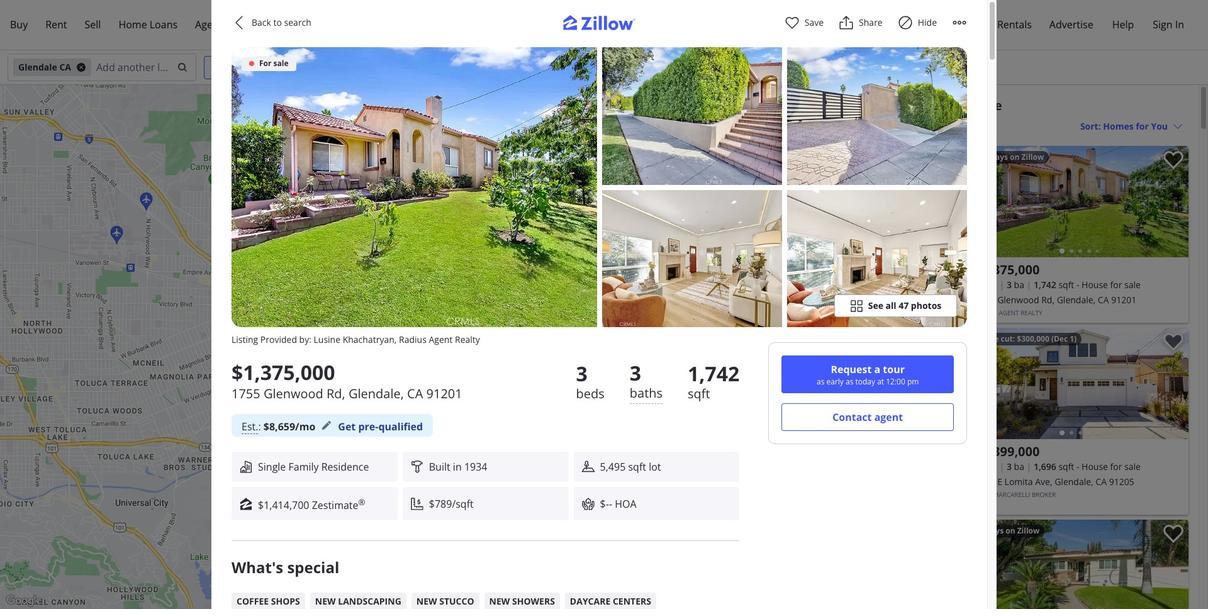 Task type: vqa. For each thing, say whether or not it's contained in the screenshot.


Task type: locate. For each thing, give the bounding box(es) containing it.
property images, use arrow keys to navigate, image 1 of 62 group
[[970, 328, 1189, 442]]

3 units link
[[542, 193, 583, 204], [598, 290, 639, 301]]

1 vertical spatial rd,
[[327, 385, 345, 402]]

glendale up 111 results
[[749, 97, 803, 114]]

2 horizontal spatial 3.50m link
[[525, 241, 554, 253]]

1 horizontal spatial glenwood
[[998, 294, 1039, 306]]

0 vertical spatial 2 units
[[670, 376, 692, 386]]

glendale, down 1,696 sqft
[[1055, 476, 1094, 488]]

2 units link up 150k 'link'
[[655, 375, 696, 387]]

in
[[1175, 18, 1184, 31]]

990k
[[580, 479, 597, 488]]

glendale inside main content
[[749, 97, 803, 114]]

1.04m link
[[496, 120, 525, 132]]

price down radius
[[980, 334, 999, 344]]

1.48m
[[552, 176, 572, 186]]

1 horizontal spatial 3.50m link
[[473, 497, 502, 509]]

(dec left 1)
[[1052, 334, 1068, 344]]

0 vertical spatial save this home image
[[940, 333, 960, 351]]

- house for sale up all
[[853, 279, 917, 291]]

house up 1006 e lomita ave, glendale, ca 91205 link
[[1082, 461, 1108, 473]]

1755 inside '$1,375,000 1755 glenwood rd, glendale, ca 91201'
[[232, 385, 260, 402]]

as left early
[[817, 376, 825, 387]]

1 price from the left
[[756, 334, 775, 344]]

-
[[853, 279, 856, 291], [1077, 279, 1080, 291], [1077, 461, 1080, 473], [609, 497, 612, 511]]

0 vertical spatial glenwood
[[998, 294, 1039, 306]]

3d right 7.00m
[[559, 171, 565, 177]]

1 vertical spatial 1,742
[[688, 360, 740, 387]]

days
[[991, 152, 1008, 162], [986, 525, 1004, 536]]

glenwood inside '$1,375,000 1755 glenwood rd, glendale, ca 91201'
[[264, 385, 323, 402]]

0 horizontal spatial rd,
[[327, 385, 345, 402]]

1,696 sqft
[[1034, 461, 1074, 473]]

agent left finder
[[195, 18, 222, 31]]

chevron right image inside the property images, use arrow keys to navigate, image 1 of 71 group
[[944, 194, 959, 209]]

rd, inside '$1,375,000 1755 glenwood rd, glendale, ca 91201'
[[327, 385, 345, 402]]

1.70m
[[443, 460, 463, 470]]

new for new showers
[[489, 596, 510, 608]]

manage rentals link
[[948, 10, 1041, 40]]

remove boundary
[[559, 101, 640, 113]]

hammer image
[[410, 460, 424, 474]]

glendale, up get pre-qualified link
[[349, 385, 404, 402]]

91205 inside the 1006 e lomita ave, glendale, ca 91205 alisa marcarelli broker
[[1109, 476, 1134, 488]]

tour for 1.15m
[[633, 369, 645, 374]]

1755 up radius
[[975, 294, 995, 306]]

- house for sale for $1,375,000
[[1077, 279, 1141, 291]]

glendale, inside the 1006 e lomita ave, glendale, ca 91205 alisa marcarelli broker
[[1055, 476, 1094, 488]]

chevron left image for property images, use arrow keys to navigate, image 1 of 26 group
[[753, 376, 768, 391]]

on down marcarelli
[[1006, 525, 1015, 536]]

glenwood up agent
[[998, 294, 1039, 306]]

0 horizontal spatial 1755
[[232, 385, 260, 402]]

$1,375,000 for $1,375,000 1755 glenwood rd, glendale, ca 91201
[[232, 359, 335, 386]]

for for $1,399,000
[[1111, 461, 1122, 473]]

group
[[827, 308, 849, 317]]

1 horizontal spatial as
[[846, 376, 854, 387]]

chevron right image inside property images, use arrow keys to navigate, image 1 of 26 group
[[944, 376, 959, 391]]

1 vertical spatial e
[[998, 476, 1002, 488]]

1.35m link down "1.30m" at the bottom of page
[[537, 536, 565, 547]]

house type image
[[239, 460, 253, 474]]

3.50m
[[529, 242, 549, 252], [312, 392, 331, 402], [478, 498, 497, 508]]

1 vertical spatial 1.50m link
[[501, 542, 530, 554]]

daycare
[[570, 596, 611, 608]]

0 horizontal spatial new
[[315, 596, 336, 608]]

cut: left $300,000 on the bottom of page
[[1001, 334, 1015, 344]]

1755 glenwood rd, glendale, ca 91201 image
[[970, 146, 1189, 257]]

chevron left image
[[232, 15, 247, 30], [753, 194, 768, 209], [976, 194, 992, 209], [753, 376, 768, 391], [976, 376, 992, 391], [976, 568, 992, 583]]

chevron left image inside the property images, use arrow keys to navigate, image 1 of 71 group
[[753, 194, 768, 209]]

2 price from the left
[[980, 334, 999, 344]]

- house for sale for $1,399,000
[[1077, 461, 1141, 473]]

ca inside the 1006 e lomita ave, glendale, ca 91205 alisa marcarelli broker
[[1096, 476, 1107, 488]]

1 new from the left
[[315, 596, 336, 608]]

0 horizontal spatial e
[[774, 294, 779, 306]]

0 horizontal spatial 2 units
[[484, 482, 506, 491]]

$1,375,000 for $1,375,000
[[975, 261, 1040, 278]]

for down 'back'
[[259, 58, 272, 68]]

baths
[[630, 385, 663, 402]]

1 vertical spatial chevron right image
[[944, 376, 959, 391]]

chevron left image inside property images, use arrow keys to navigate, image 1 of 47 group
[[976, 194, 992, 209]]

ca
[[59, 61, 71, 73], [806, 97, 822, 114], [870, 294, 881, 306], [1098, 294, 1109, 306], [407, 385, 423, 402], [1096, 476, 1107, 488]]

0 horizontal spatial glendale
[[18, 61, 57, 73]]

shortcuts
[[526, 601, 553, 608]]

chevron right image for $989,989
[[944, 194, 959, 209]]

glenwood up $8,659/mo
[[264, 385, 323, 402]]

re-center
[[677, 101, 719, 113]]

qualified
[[379, 420, 423, 434]]

1 vertical spatial 3.50m link
[[307, 391, 336, 403]]

3d inside 3d tour 1.48m
[[559, 171, 565, 177]]

1.60m link up lot on the bottom of the page
[[633, 438, 667, 455]]

1755 inside 1755 glenwood rd, glendale, ca 91201 radius agent realty
[[975, 294, 995, 306]]

3d
[[515, 137, 521, 142], [559, 171, 565, 177], [676, 366, 682, 371], [626, 369, 631, 374]]

0 vertical spatial chevron right image
[[944, 194, 959, 209]]

2 horizontal spatial new
[[489, 596, 510, 608]]

tour inside 3d tour 1.15m
[[633, 369, 645, 374]]

on
[[1010, 152, 1020, 162], [1006, 525, 1015, 536]]

1,742 sqft up 1755 glenwood rd, glendale, ca 91201 radius agent realty
[[1034, 279, 1074, 291]]

1.50m down 965k link
[[506, 543, 526, 553]]

google
[[609, 601, 629, 608]]

1 horizontal spatial 1.35m link
[[537, 536, 565, 547]]

ba for $989,989
[[791, 279, 801, 291]]

real
[[826, 97, 852, 114]]

1 vertical spatial for
[[954, 97, 974, 114]]

special
[[287, 557, 339, 578]]

1.58m
[[533, 441, 553, 451]]

- up 1755 glenwood rd, glendale, ca 91201 link
[[1077, 279, 1080, 291]]

3.50m link down 1.20m
[[525, 241, 554, 253]]

ba up agent
[[1014, 279, 1025, 291]]

today
[[856, 376, 875, 387]]

new landscaping list item
[[310, 593, 406, 609]]

chevron right image inside property images, use arrow keys to navigate, image 1 of 62 group
[[1167, 376, 1183, 391]]

harvard
[[781, 294, 814, 306]]

sqft for $1,399,000
[[1059, 461, 1074, 473]]

1006 rossmoyne ave, glendale, ca 91207 image
[[970, 520, 1189, 609]]

on for 22
[[1010, 152, 1020, 162]]

1 3 ba from the top
[[1007, 279, 1025, 291]]

- up 1520 e harvard st, glendale, ca 91205 "link"
[[853, 279, 856, 291]]

1 vertical spatial 1,742 sqft
[[688, 360, 740, 402]]

0 horizontal spatial (dec
[[824, 334, 840, 344]]

1.35m down "1.30m" at the bottom of page
[[541, 537, 561, 546]]

3.50m up the 5.20m link
[[478, 498, 497, 508]]

sale for $989,989
[[901, 279, 917, 291]]

price down brad
[[756, 334, 775, 344]]

1 horizontal spatial 2 units
[[670, 376, 692, 386]]

1 horizontal spatial 1,742 sqft
[[1034, 279, 1074, 291]]

0 vertical spatial 1755
[[975, 294, 995, 306]]

chevron left image inside property images, use arrow keys to navigate, image 1 of 26 group
[[753, 376, 768, 391]]

$789/sqft
[[429, 497, 474, 511]]

- for $989,989
[[853, 279, 856, 291]]

property images, use arrow keys to navigate, image 1 of 47 group
[[970, 146, 1189, 261]]

ba up lomita
[[1014, 461, 1025, 473]]

as right early
[[846, 376, 854, 387]]

tour up 537k link
[[522, 137, 534, 142]]

4 bds
[[751, 279, 774, 291]]

advertise
[[1050, 18, 1094, 31]]

contact agent button
[[782, 403, 954, 431]]

link up '850k' link
[[472, 368, 506, 385]]

for up 1006 e lomita ave, glendale, ca 91205 link
[[1111, 461, 1122, 473]]

1.60m link up 3d tour 1.15m on the bottom of the page
[[637, 356, 666, 367]]

91201 inside '$1,375,000 1755 glenwood rd, glendale, ca 91201'
[[426, 385, 462, 402]]

0 vertical spatial 1.50m
[[593, 321, 613, 331]]

1 horizontal spatial 1.15m
[[618, 374, 638, 383]]

1 vertical spatial 3 ba
[[1007, 461, 1025, 473]]

1.50m link down 965k link
[[501, 542, 530, 554]]

1,564
[[810, 279, 833, 291]]

house up see on the right of page
[[858, 279, 885, 291]]

0 horizontal spatial 3.50m link
[[307, 391, 336, 403]]

glendale, up 1)
[[1057, 294, 1096, 306]]

1 horizontal spatial for
[[954, 97, 974, 114]]

google image
[[3, 593, 45, 609]]

1.20m link
[[547, 204, 576, 215]]

save this home image for $1,399,000
[[1164, 333, 1184, 351]]

0 horizontal spatial 91201
[[426, 385, 462, 402]]

1 horizontal spatial 3 units
[[612, 291, 634, 300]]

700k link
[[436, 390, 461, 402]]

3d tour 1.48m
[[552, 171, 579, 186]]

manage rentals
[[957, 18, 1032, 31]]

house for $1,375,000
[[1082, 279, 1108, 291]]

0 horizontal spatial 91205
[[884, 294, 909, 306]]

sign in
[[1153, 18, 1184, 31]]

property images, use arrow keys to navigate, image 1 of 26 group
[[746, 328, 965, 442]]

home loans
[[119, 18, 178, 31]]

glendale, inside '$1,375,000 1755 glenwood rd, glendale, ca 91201'
[[349, 385, 404, 402]]

1 vertical spatial chevron right image
[[1167, 376, 1183, 391]]

3 new from the left
[[489, 596, 510, 608]]

0 vertical spatial 91201
[[1111, 294, 1137, 306]]

1,742 sqft right 150k
[[688, 360, 740, 402]]

1.60m up lot on the bottom of the page
[[638, 445, 657, 455]]

1 vertical spatial 2
[[670, 376, 674, 386]]

e inside the 1006 e lomita ave, glendale, ca 91205 alisa marcarelli broker
[[998, 476, 1002, 488]]

residence
[[321, 460, 369, 474]]

1 horizontal spatial 1.50m
[[593, 321, 613, 331]]

2 vertical spatial 3.50m link
[[473, 497, 502, 509]]

1 horizontal spatial 1755
[[975, 294, 995, 306]]

price for price cut: $10,000 (dec 28)
[[756, 334, 775, 344]]

contact agent
[[833, 410, 903, 424]]

for up all
[[887, 279, 899, 291]]

new inside 'list item'
[[315, 596, 336, 608]]

3d down 1.01m
[[515, 137, 521, 142]]

3.50m up edit icon
[[312, 392, 331, 402]]

- left hoa
[[609, 497, 612, 511]]

new showers list item
[[484, 593, 560, 609]]

0 vertical spatial days
[[991, 152, 1008, 162]]

sale up 1006 e lomita ave, glendale, ca 91205 link
[[1125, 461, 1141, 473]]

2 horizontal spatial 3.50m
[[529, 242, 549, 252]]

1.15m up $789/sqft
[[441, 483, 461, 493]]

coffee shops list item
[[232, 593, 305, 609]]

cut: for $300,000
[[1001, 334, 1015, 344]]

1006 e lomita ave, glendale, ca 91205 alisa marcarelli broker
[[975, 476, 1134, 499]]

0 vertical spatial chevron right image
[[1167, 194, 1183, 209]]

$1,375,000 up agent
[[975, 261, 1040, 278]]

0 horizontal spatial 1.35m
[[498, 532, 518, 541]]

1.50m down 35k link
[[593, 321, 613, 331]]

1755 up est.
[[232, 385, 260, 402]]

(dec for 1)
[[1052, 334, 1068, 344]]

1 horizontal spatial e
[[998, 476, 1002, 488]]

alisa
[[975, 490, 992, 499]]

22 days on zillow
[[980, 152, 1044, 162]]

1.01m link
[[499, 123, 528, 134]]

glendale left remove tag image
[[18, 61, 57, 73]]

data
[[574, 601, 587, 608]]

new stucco
[[416, 596, 474, 608]]

chevron right image
[[1167, 194, 1183, 209], [944, 376, 959, 391]]

showcase
[[764, 152, 803, 162]]

2 cut: from the left
[[1001, 334, 1015, 344]]

map region
[[0, 83, 807, 609]]

8.25m
[[338, 337, 358, 346]]

1 vertical spatial 2 units
[[484, 482, 506, 491]]

insights tags list
[[232, 588, 740, 609]]

2 down 1934
[[484, 482, 488, 491]]

965k
[[499, 519, 515, 528]]

chevron down image
[[252, 62, 262, 72], [450, 62, 460, 72], [548, 62, 558, 72], [624, 62, 635, 72], [1173, 121, 1183, 131]]

0 vertical spatial 2 units link
[[655, 375, 696, 387]]

tour up 150k 'link'
[[683, 366, 695, 371]]

glendale inside the filters element
[[18, 61, 57, 73]]

3 inside 3 baths
[[630, 359, 641, 386]]

1 vertical spatial glendale
[[749, 97, 803, 114]]

house up 1755 glenwood rd, glendale, ca 91201 link
[[1082, 279, 1108, 291]]

chevron right image for $1,399,000
[[1167, 376, 1183, 391]]

3 ba up lomita
[[1007, 461, 1025, 473]]

1 horizontal spatial save this home image
[[1164, 525, 1184, 543]]

1 as from the left
[[817, 376, 825, 387]]

1 vertical spatial 91201
[[426, 385, 462, 402]]

glenwood inside 1755 glenwood rd, glendale, ca 91201 radius agent realty
[[998, 294, 1039, 306]]

$-- hoa
[[600, 497, 637, 511]]

$1,375,000 down provided
[[232, 359, 335, 386]]

built in 1934
[[429, 460, 487, 474]]

agent inside main navigation
[[195, 18, 222, 31]]

2 up 150k
[[670, 376, 674, 386]]

0 vertical spatial 91205
[[884, 294, 909, 306]]

1.25m link
[[461, 438, 490, 450], [421, 443, 450, 454], [420, 443, 449, 454]]

e up korb on the bottom of page
[[774, 294, 779, 306]]

save this home image
[[940, 151, 960, 169], [1164, 151, 1184, 169], [1164, 333, 1184, 351]]

glendale for glendale ca real estate & homes for sale
[[749, 97, 803, 114]]

47
[[899, 300, 909, 312]]

0 vertical spatial $1,375,000
[[975, 261, 1040, 278]]

1 vertical spatial $1,375,000
[[232, 359, 335, 386]]

tour inside 3d tour 1.46m
[[683, 366, 695, 371]]

- house for sale up 1755 glenwood rd, glendale, ca 91201 link
[[1077, 279, 1141, 291]]

1 horizontal spatial link
[[472, 368, 506, 385]]

2 units up 150k 'link'
[[670, 376, 692, 386]]

sqft up 1006 e lomita ave, glendale, ca 91205 link
[[1059, 461, 1074, 473]]

ba for $1,399,000
[[1014, 461, 1025, 473]]

zillow logo image
[[239, 497, 253, 511]]

sqft up 1755 glenwood rd, glendale, ca 91201 link
[[1059, 279, 1074, 291]]

91205 inside 1520 e harvard st, glendale, ca 91205 brad korb real estate group
[[884, 294, 909, 306]]

home
[[119, 18, 147, 31]]

re-
[[677, 101, 691, 113]]

7.00m link
[[532, 175, 560, 186]]

2 new from the left
[[416, 596, 437, 608]]

2 down $989,989 in the top right of the page
[[783, 279, 788, 291]]

35k link
[[608, 287, 629, 298]]

1 horizontal spatial price
[[980, 334, 999, 344]]

1 horizontal spatial 91201
[[1111, 294, 1137, 306]]

link
[[367, 354, 400, 371], [472, 368, 506, 385]]

new
[[315, 596, 336, 608], [416, 596, 437, 608], [489, 596, 510, 608]]

bds up 1006
[[982, 461, 997, 473]]

hoa image
[[581, 497, 595, 511]]

as
[[817, 376, 825, 387], [846, 376, 854, 387]]

1 horizontal spatial $1,375,000
[[975, 261, 1040, 278]]

bds
[[759, 279, 774, 291], [982, 279, 997, 291], [982, 461, 997, 473]]

glendale, for 1520
[[829, 294, 868, 306]]

91201 inside 1755 glenwood rd, glendale, ca 91201 radius agent realty
[[1111, 294, 1137, 306]]

3d inside 3d tour 1.46m
[[676, 366, 682, 371]]

back to search
[[252, 16, 311, 28]]

ba up harvard
[[791, 279, 801, 291]]

3.49m link
[[534, 154, 562, 165]]

0 horizontal spatial price
[[756, 334, 775, 344]]

chevron left image for property images, use arrow keys to navigate, image 1 of 15 group
[[976, 568, 992, 583]]

91205 for $1,399,000
[[1109, 476, 1134, 488]]

zillow down "broker"
[[1017, 525, 1040, 536]]

save this home image for $989,989
[[940, 151, 960, 169]]

zillow right the 22 at the top of the page
[[1022, 152, 1044, 162]]

2 3 ba from the top
[[1007, 461, 1025, 473]]

45k link
[[604, 287, 625, 298], [593, 290, 614, 301]]

2 units link down 1934
[[469, 481, 510, 492]]

$1,375,000 inside '$1,375,000 1755 glenwood rd, glendale, ca 91201'
[[232, 359, 335, 386]]

0 horizontal spatial 1.50m
[[506, 543, 526, 553]]

- up 1006 e lomita ave, glendale, ca 91205 link
[[1077, 461, 1080, 473]]

tour right 7.00m link on the top left
[[566, 171, 579, 177]]

2 vertical spatial 2
[[484, 482, 488, 491]]

ca inside the filters element
[[59, 61, 71, 73]]

tour inside 3d tour 1.13m
[[522, 137, 534, 142]]

1.10m for 1.10m link to the bottom
[[463, 515, 483, 524]]

1.01m
[[504, 124, 524, 133]]

e inside 1520 e harvard st, glendale, ca 91205 brad korb real estate group
[[774, 294, 779, 306]]

0 vertical spatial glendale
[[18, 61, 57, 73]]

house for $989,989
[[858, 279, 885, 291]]

sale up see all 47 photos in the right of the page
[[901, 279, 917, 291]]

rd, up edit icon
[[327, 385, 345, 402]]

0 vertical spatial 1.15m
[[618, 374, 638, 383]]

1 vertical spatial 2 units link
[[469, 481, 510, 492]]

2 units down 1934
[[484, 482, 506, 491]]

0 vertical spatial agent
[[195, 18, 222, 31]]

bds right 4
[[759, 279, 774, 291]]

tour up baths
[[633, 369, 645, 374]]

2 horizontal spatial 2
[[783, 279, 788, 291]]

glendale, inside 1520 e harvard st, glendale, ca 91205 brad korb real estate group
[[829, 294, 868, 306]]

rd, up realty
[[1042, 294, 1055, 306]]

1 vertical spatial 3 units link
[[598, 290, 639, 301]]

3 ba up agent
[[1007, 279, 1025, 291]]

agent finder
[[195, 18, 253, 31]]

bds up radius
[[982, 279, 997, 291]]

zillow for 3 days on zillow
[[1017, 525, 1040, 536]]

center
[[691, 101, 719, 113]]

1 horizontal spatial cut:
[[1001, 334, 1015, 344]]

cut: for $10,000
[[777, 334, 792, 344]]

cut: left $10,000
[[777, 334, 792, 344]]

1.10m link
[[333, 405, 362, 417], [440, 459, 468, 471], [459, 514, 487, 525]]

agent
[[195, 18, 222, 31], [429, 334, 453, 346]]

3.50m link up edit icon
[[307, 391, 336, 403]]

chevron left image inside property images, use arrow keys to navigate, image 1 of 15 group
[[976, 568, 992, 583]]

more image
[[952, 15, 967, 30]]

1 vertical spatial 91205
[[1109, 476, 1134, 488]]

1.25m
[[466, 439, 485, 449], [425, 444, 445, 454], [425, 444, 445, 454]]

289k
[[712, 376, 728, 385]]

0 vertical spatial 1,742 sqft
[[1034, 279, 1074, 291]]

tour inside 3d tour 1.48m
[[566, 171, 579, 177]]

0 vertical spatial rd,
[[1042, 294, 1055, 306]]

1.10m for 1.10m link to the top
[[337, 406, 357, 416]]

on right the 22 at the top of the page
[[1010, 152, 1020, 162]]

3 days on zillow
[[980, 525, 1040, 536]]

0 horizontal spatial as
[[817, 376, 825, 387]]

1520 e harvard st, glendale, ca 91205 image
[[746, 146, 965, 257]]

2 units link
[[655, 375, 696, 387], [469, 481, 510, 492]]

- house for sale
[[853, 279, 917, 291], [1077, 279, 1141, 291], [1077, 461, 1141, 473]]

chevron left image inside property images, use arrow keys to navigate, image 1 of 62 group
[[976, 376, 992, 391]]

sqft up 1520 e harvard st, glendale, ca 91205 "link"
[[835, 279, 851, 291]]

ba
[[791, 279, 801, 291], [1014, 279, 1025, 291], [1014, 461, 1025, 473]]

1755
[[975, 294, 995, 306], [232, 385, 260, 402]]

glendale, inside 1755 glenwood rd, glendale, ca 91201 radius agent realty
[[1057, 294, 1096, 306]]

main content
[[736, 85, 1199, 609]]

3 inside 3 beds
[[576, 360, 588, 387]]

(dec left 28)
[[824, 334, 840, 344]]

days down alisa
[[986, 525, 1004, 536]]

1 horizontal spatial 91205
[[1109, 476, 1134, 488]]

3.50m link up the 5.20m link
[[473, 497, 502, 509]]

679k
[[500, 449, 517, 459]]

view larger view of the 2 photo of this home image
[[602, 47, 782, 185]]

3d up baths
[[626, 369, 631, 374]]

chevron right image for price cut:
[[944, 376, 959, 391]]

on for 3
[[1006, 525, 1015, 536]]

0 vertical spatial 3 ba
[[1007, 279, 1025, 291]]

glendale, up group
[[829, 294, 868, 306]]

listing provided by: lusine khachatryan , radius agent realty
[[232, 334, 480, 346]]

chevron right image
[[944, 194, 959, 209], [1167, 376, 1183, 391], [1167, 568, 1183, 583]]

- house for sale up 1006 e lomita ave, glendale, ca 91205 link
[[1077, 461, 1141, 473]]

3d for 1.13m
[[515, 137, 521, 142]]

0 horizontal spatial glenwood
[[264, 385, 323, 402]]

save this home image
[[940, 333, 960, 351], [1164, 525, 1184, 543]]

3.50m down 1.20m link
[[529, 242, 549, 252]]

3.49m
[[538, 155, 558, 164]]

remove boundary button
[[548, 95, 665, 120]]

tour for 1.48m
[[566, 171, 579, 177]]

use
[[662, 601, 673, 608]]

1 vertical spatial 3 units
[[612, 291, 634, 300]]

2 vertical spatial 3.50m
[[478, 498, 497, 508]]

1 horizontal spatial glendale
[[749, 97, 803, 114]]

1.35m down 965k
[[498, 532, 518, 541]]

1 cut: from the left
[[777, 334, 792, 344]]

0 horizontal spatial agent
[[195, 18, 222, 31]]

1.35m link down 965k
[[494, 531, 523, 542]]

chevron right image inside property images, use arrow keys to navigate, image 1 of 47 group
[[1167, 194, 1183, 209]]

0 horizontal spatial chevron right image
[[944, 376, 959, 391]]

1.50m link down 35k link
[[588, 321, 617, 332]]

850k
[[461, 393, 477, 403]]

3d up 150k
[[676, 366, 682, 371]]

1 (dec from the left
[[824, 334, 840, 344]]

©2024
[[588, 601, 607, 608]]

1 horizontal spatial rd,
[[1042, 294, 1055, 306]]

537k link
[[516, 148, 541, 159]]

tour
[[883, 362, 905, 376]]

grid image
[[850, 299, 863, 312]]

995k
[[492, 95, 508, 105]]

1.15m up baths
[[618, 374, 638, 383]]

- for $1,399,000
[[1077, 461, 1080, 473]]

house for $1,399,000
[[1082, 461, 1108, 473]]

2.15m link
[[644, 392, 672, 404]]

1 horizontal spatial (dec
[[1052, 334, 1068, 344]]

link down 1.38m link
[[367, 354, 400, 371]]

sqft left 289k
[[688, 385, 710, 402]]

3d inside 3d tour 1.13m
[[515, 137, 521, 142]]

2 (dec from the left
[[1052, 334, 1068, 344]]

3d inside 3d tour 1.15m
[[626, 369, 631, 374]]



Task type: describe. For each thing, give the bounding box(es) containing it.
&
[[896, 97, 905, 114]]

1.60m link down baths
[[628, 406, 657, 417]]

3.50m for the top 3.50m link
[[529, 242, 549, 252]]

1 horizontal spatial 3 units link
[[598, 290, 639, 301]]

3.50m for the left 3.50m link
[[312, 392, 331, 402]]

0 vertical spatial 3.50m link
[[525, 241, 554, 253]]

ba for $1,375,000
[[1014, 279, 1025, 291]]

3 ba for $1,375,000
[[1007, 279, 1025, 291]]

1006
[[975, 476, 995, 488]]

main content containing glendale ca real estate & homes for sale
[[736, 85, 1199, 609]]

3 baths
[[630, 359, 663, 402]]

1.60m down 1.48m
[[561, 205, 581, 214]]

3d for 1.48m
[[559, 171, 565, 177]]

loans
[[150, 18, 178, 31]]

bds for $1,399,000
[[982, 461, 997, 473]]

3 beds
[[576, 360, 605, 402]]

search image
[[177, 62, 188, 72]]

filters element
[[0, 50, 1208, 85]]

get pre-qualified
[[338, 420, 423, 434]]

price square feet image
[[410, 497, 424, 511]]

view larger view of the 1 photo of this home image
[[232, 47, 597, 327]]

view larger view of the 4 photo of this home image
[[602, 190, 782, 327]]

ca inside 1755 glenwood rd, glendale, ca 91201 radius agent realty
[[1098, 294, 1109, 306]]

0 vertical spatial 2
[[783, 279, 788, 291]]

1 vertical spatial 1.50m
[[506, 543, 526, 553]]

120k link
[[627, 401, 652, 412]]

zillow for 22 days on zillow
[[1022, 152, 1044, 162]]

0 horizontal spatial 2 units link
[[469, 481, 510, 492]]

0 vertical spatial 1,742
[[1034, 279, 1056, 291]]

4
[[751, 279, 756, 291]]

3d tour 1.15m
[[618, 369, 645, 383]]

0 vertical spatial 1.50m link
[[588, 321, 617, 332]]

1006 e lomita ave, glendale, ca 91205 link
[[975, 475, 1184, 490]]

150k
[[664, 389, 680, 399]]

heart image
[[785, 15, 800, 30]]

1755 glenwood rd, glendale, ca 91201 link
[[975, 293, 1184, 308]]

daycare centers list item
[[565, 593, 656, 609]]

sqft for $1,375,000
[[1059, 279, 1074, 291]]

ca inside 1520 e harvard st, glendale, ca 91205 brad korb real estate group
[[870, 294, 881, 306]]

0 horizontal spatial 3 units
[[556, 194, 578, 203]]

st,
[[817, 294, 827, 306]]

$1,375,000 1755 glenwood rd, glendale, ca 91201
[[232, 359, 462, 402]]

1.15m inside 3d tour 1.15m
[[618, 374, 638, 383]]

1 vertical spatial 1.15m
[[441, 483, 461, 493]]

glendale, for $1,375,000
[[349, 385, 404, 402]]

1.75m
[[594, 454, 614, 463]]

1006 e lomita ave, glendale, ca 91205 image
[[970, 328, 1189, 439]]

sqft inside 1,742 sqft
[[688, 385, 710, 402]]

lusine
[[314, 334, 340, 346]]

what's
[[232, 557, 283, 578]]

new stucco list item
[[411, 593, 479, 609]]

12:00
[[886, 376, 905, 387]]

3d for 1.15m
[[626, 369, 631, 374]]

chevron right image inside property images, use arrow keys to navigate, image 1 of 15 group
[[1167, 568, 1183, 583]]

2.20m
[[415, 327, 435, 336]]

$10,000
[[793, 334, 822, 344]]

1.59m
[[343, 332, 363, 342]]

chevron right image for 22 days on zillow
[[1167, 194, 1183, 209]]

search
[[284, 16, 311, 28]]

698k
[[420, 322, 436, 332]]

700k
[[441, 391, 457, 401]]

advertise link
[[1041, 10, 1102, 40]]

rentals
[[997, 18, 1032, 31]]

- for $1,375,000
[[1077, 279, 1080, 291]]

lot image
[[581, 460, 595, 474]]

buy link
[[1, 10, 37, 40]]

1520 e harvard st, glendale, ca 91205 brad korb real estate group
[[751, 294, 909, 317]]

rd, inside 1755 glenwood rd, glendale, ca 91201 radius agent realty
[[1042, 294, 1055, 306]]

days for 3
[[986, 525, 1004, 536]]

3 ba for $1,399,000
[[1007, 461, 1025, 473]]

re-center button
[[670, 95, 726, 120]]

keyboard shortcuts
[[498, 601, 553, 608]]

early
[[827, 376, 844, 387]]

main navigation
[[0, 0, 1208, 50]]

ca inside '$1,375,000 1755 glenwood rd, glendale, ca 91201'
[[407, 385, 423, 402]]

new for new landscaping
[[315, 596, 336, 608]]

1.60m up 3d tour 1.15m on the bottom of the page
[[642, 357, 662, 366]]

share
[[859, 16, 883, 28]]

1 vertical spatial 1.10m link
[[440, 459, 468, 471]]

289k link
[[707, 375, 732, 386]]

all
[[886, 300, 897, 312]]

family
[[289, 460, 319, 474]]

699k link
[[429, 392, 454, 403]]

view larger view of the 5 photo of this home image
[[787, 190, 967, 327]]

1.29m link
[[623, 399, 652, 411]]

0 horizontal spatial save this home image
[[940, 333, 960, 351]]

®
[[358, 497, 365, 508]]

40k
[[657, 448, 669, 458]]

marcarelli
[[993, 490, 1030, 499]]

1520 e harvard st, glendale, ca 91205 link
[[751, 293, 960, 308]]

22
[[980, 152, 989, 162]]

111
[[749, 120, 764, 132]]

- house for sale for $989,989
[[853, 279, 917, 291]]

(dec for 28)
[[824, 334, 840, 344]]

118k link
[[649, 466, 674, 477]]

estate
[[804, 308, 826, 317]]

rent link
[[37, 10, 76, 40]]

agent
[[875, 410, 903, 424]]

tour for 1.46m
[[683, 366, 695, 371]]

hide image
[[898, 15, 913, 30]]

back to search link
[[232, 15, 326, 30]]

3d for 1.46m
[[676, 366, 682, 371]]

1.04m
[[501, 121, 521, 131]]

850k link
[[457, 392, 482, 404]]

1 vertical spatial agent
[[429, 334, 453, 346]]

5.00m
[[641, 441, 661, 450]]

2.75m link
[[587, 449, 626, 461]]

share image
[[839, 15, 854, 30]]

2.15m
[[648, 393, 668, 403]]

radius
[[399, 334, 427, 346]]

0 horizontal spatial 1.35m link
[[494, 531, 523, 542]]

0 horizontal spatial 3 units link
[[542, 193, 583, 204]]

$-
[[600, 497, 609, 511]]

1238 e wilson ave apt 102, glendale, ca 91206 image
[[746, 328, 965, 439]]

91205 for $989,989
[[884, 294, 909, 306]]

save this home button for $989,989
[[930, 146, 965, 181]]

clear field image
[[176, 62, 186, 72]]

provided
[[260, 334, 297, 346]]

glendale, for 1006
[[1055, 476, 1094, 488]]

0 horizontal spatial link
[[367, 354, 400, 371]]

for sale
[[259, 58, 289, 68]]

1 horizontal spatial 3.50m
[[478, 498, 497, 508]]

111 results
[[749, 120, 795, 132]]

1.10m inside "40k 1.10m"
[[444, 460, 464, 470]]

for for $1,375,000
[[1111, 279, 1122, 291]]

bds for $1,375,000
[[982, 279, 997, 291]]

chevron left image for property images, use arrow keys to navigate, image 1 of 47 group
[[976, 194, 992, 209]]

1520
[[751, 294, 772, 306]]

tour for 1.13m
[[522, 137, 534, 142]]

chevron left image for the property images, use arrow keys to navigate, image 1 of 71 group
[[753, 194, 768, 209]]

by:
[[299, 334, 311, 346]]

2.75m
[[601, 450, 621, 460]]

new for new stucco
[[416, 596, 437, 608]]

broker
[[1032, 490, 1056, 499]]

property images, use arrow keys to navigate, image 1 of 15 group
[[970, 520, 1189, 609]]

see
[[868, 300, 884, 312]]

sale for $1,399,000
[[1125, 461, 1141, 473]]

sqft left lot on the bottom of the page
[[628, 460, 646, 474]]

at
[[877, 376, 884, 387]]

2 as from the left
[[846, 376, 854, 387]]

1.29m
[[627, 400, 647, 410]]

price cut: $10,000 (dec 28)
[[756, 334, 853, 344]]

lot
[[649, 460, 661, 474]]

single
[[258, 460, 286, 474]]

150k link
[[660, 388, 684, 400]]

manage
[[957, 18, 995, 31]]

request
[[831, 362, 872, 376]]

chevron down image
[[332, 62, 342, 72]]

679k link
[[496, 448, 521, 459]]

sparkle image
[[756, 154, 764, 161]]

for for $989,989
[[887, 279, 899, 291]]

e for $1,399,000
[[998, 476, 1002, 488]]

realty
[[1021, 308, 1043, 317]]

0 horizontal spatial 1,742 sqft
[[688, 360, 740, 402]]

save this home button for $1,375,000
[[1154, 146, 1189, 181]]

sqft for $989,989
[[835, 279, 851, 291]]

finder
[[225, 18, 253, 31]]

glendale ca real estate & homes for sale
[[749, 97, 1002, 114]]

buy
[[10, 18, 28, 31]]

price for price cut: $300,000 (dec 1)
[[980, 334, 999, 344]]

remove tag image
[[76, 62, 86, 72]]

1 horizontal spatial 1.35m
[[541, 537, 561, 546]]

brad
[[751, 308, 768, 317]]

glendale ca
[[18, 61, 71, 73]]

save this home button for $1,399,000
[[1154, 328, 1189, 363]]

property images, use arrow keys to navigate, image 1 of 71 group
[[746, 146, 965, 261]]

close image
[[645, 103, 654, 112]]

chevron left image for property images, use arrow keys to navigate, image 1 of 62 group
[[976, 376, 992, 391]]

save this home image for $1,375,000
[[1164, 151, 1184, 169]]

single family residence
[[258, 460, 369, 474]]

0 vertical spatial for
[[259, 58, 272, 68]]

what's special
[[232, 557, 339, 578]]

0 horizontal spatial 2
[[484, 482, 488, 491]]

96k
[[386, 313, 398, 323]]

edit image
[[322, 420, 332, 430]]

1.30m link
[[518, 517, 547, 529]]

1.60m down baths
[[633, 407, 653, 416]]

zillow logo image
[[554, 15, 655, 37]]

1.60m link down 1.48m
[[556, 204, 585, 215]]

2 vertical spatial 1.10m link
[[459, 514, 487, 525]]

0 vertical spatial 1.10m link
[[333, 405, 362, 417]]

map
[[560, 601, 573, 608]]

1 horizontal spatial 2
[[670, 376, 674, 386]]

sale down back to search link on the top of the page
[[273, 58, 289, 68]]

estate
[[855, 97, 893, 114]]

est.
[[242, 420, 258, 434]]

glendale for glendale ca
[[18, 61, 57, 73]]

sale for $1,375,000
[[1125, 279, 1141, 291]]

a
[[874, 362, 881, 376]]

days for 22
[[991, 152, 1008, 162]]

new showers
[[489, 596, 555, 608]]

1)
[[1070, 334, 1077, 344]]

view larger view of the 3 photo of this home image
[[787, 47, 967, 185]]

5.20m link
[[494, 517, 522, 529]]

e for $989,989
[[774, 294, 779, 306]]



